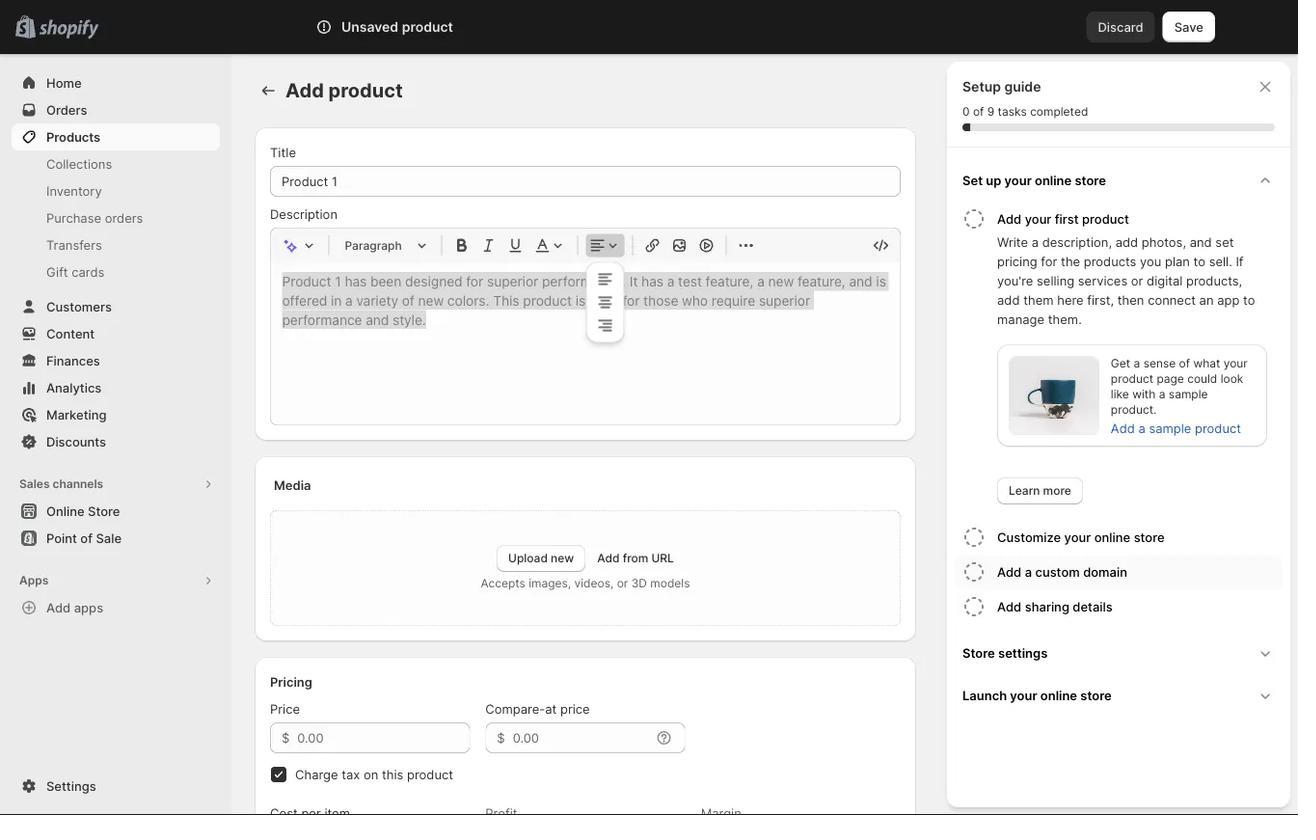 Task type: locate. For each thing, give the bounding box(es) containing it.
add up "products"
[[1116, 234, 1139, 249]]

description
[[270, 206, 338, 221]]

add from url
[[597, 551, 674, 565]]

collections link
[[12, 151, 220, 178]]

1 vertical spatial or
[[617, 577, 628, 591]]

customers
[[46, 299, 112, 314]]

at
[[545, 701, 557, 716]]

add down "product."
[[1111, 421, 1135, 436]]

them
[[1024, 292, 1054, 307]]

you
[[1141, 254, 1162, 269]]

your up look
[[1224, 357, 1248, 371]]

your up add a custom domain
[[1065, 530, 1092, 545]]

store inside button
[[963, 646, 996, 660]]

add left "from"
[[597, 551, 620, 565]]

to down and
[[1194, 254, 1206, 269]]

of for sale
[[80, 531, 93, 546]]

sample down could
[[1169, 387, 1209, 401]]

purchase orders
[[46, 210, 143, 225]]

1 horizontal spatial or
[[1132, 273, 1144, 288]]

left
[[578, 235, 601, 250]]

store up first
[[1075, 173, 1107, 188]]

online up domain
[[1095, 530, 1131, 545]]

content link
[[12, 320, 220, 347]]

add up title
[[286, 79, 324, 102]]

of left 9
[[973, 105, 985, 119]]

services
[[1079, 273, 1128, 288]]

a right write
[[1032, 234, 1039, 249]]

add up write
[[998, 211, 1022, 226]]

of left sale
[[80, 531, 93, 546]]

or left 3d at the bottom
[[617, 577, 628, 591]]

add inside button
[[998, 599, 1022, 614]]

add for add sharing details
[[998, 599, 1022, 614]]

selling
[[1037, 273, 1075, 288]]

up
[[986, 173, 1002, 188]]

align
[[605, 235, 633, 250]]

your for launch your online store
[[1011, 688, 1038, 703]]

get
[[1111, 357, 1131, 371]]

online down the settings
[[1041, 688, 1078, 703]]

add right mark add a custom domain as done icon
[[998, 564, 1022, 579]]

mark customize your online store as done image
[[963, 526, 986, 549]]

add sharing details button
[[998, 590, 1283, 624]]

sales
[[19, 477, 50, 491]]

get a sense of what your product page could look like with a sample product. add a sample product
[[1111, 357, 1248, 436]]

an
[[1200, 292, 1214, 307]]

of inside point of sale link
[[80, 531, 93, 546]]

title
[[270, 145, 296, 160]]

marketing link
[[12, 401, 220, 428]]

0 horizontal spatial of
[[80, 531, 93, 546]]

purchase orders link
[[12, 205, 220, 232]]

1 horizontal spatial to
[[1244, 292, 1256, 307]]

digital
[[1147, 273, 1183, 288]]

unsaved product
[[342, 19, 453, 35]]

of up page at top
[[1180, 357, 1191, 371]]

your right launch
[[1011, 688, 1038, 703]]

store up launch
[[963, 646, 996, 660]]

store down store settings button
[[1081, 688, 1112, 703]]

add right mark add sharing details as done image
[[998, 599, 1022, 614]]

of
[[973, 105, 985, 119], [1180, 357, 1191, 371], [80, 531, 93, 546]]

a inside write a description, add photos, and set pricing for the products you plan to sell. if you're selling services or digital products, add them here first, then connect an app to manage them.
[[1032, 234, 1039, 249]]

first
[[1055, 211, 1079, 226]]

discard button
[[1087, 12, 1156, 42]]

charge
[[295, 767, 338, 782]]

a for get a sense of what your product page could look like with a sample product. add a sample product
[[1134, 357, 1141, 371]]

0 horizontal spatial to
[[1194, 254, 1206, 269]]

2 $ from the left
[[497, 730, 505, 745]]

0 horizontal spatial add
[[998, 292, 1020, 307]]

1 vertical spatial sample
[[1150, 421, 1192, 436]]

your left first
[[1025, 211, 1052, 226]]

2 vertical spatial store
[[1081, 688, 1112, 703]]

orders
[[46, 102, 87, 117]]

add for add product
[[286, 79, 324, 102]]

1 vertical spatial add
[[998, 292, 1020, 307]]

0 vertical spatial sample
[[1169, 387, 1209, 401]]

pricing
[[270, 674, 312, 689]]

1 horizontal spatial of
[[973, 105, 985, 119]]

upload
[[509, 551, 548, 565]]

search button
[[370, 12, 929, 42]]

1 horizontal spatial store
[[963, 646, 996, 660]]

to right "app"
[[1244, 292, 1256, 307]]

left align tooltip
[[570, 229, 641, 256]]

store settings button
[[955, 632, 1283, 674]]

add down you're
[[998, 292, 1020, 307]]

1 horizontal spatial add
[[1116, 234, 1139, 249]]

sell.
[[1210, 254, 1233, 269]]

add inside get a sense of what your product page could look like with a sample product. add a sample product
[[1111, 421, 1135, 436]]

1 vertical spatial online
[[1095, 530, 1131, 545]]

and
[[1190, 234, 1213, 249]]

images,
[[529, 577, 571, 591]]

1 vertical spatial store
[[1134, 530, 1165, 545]]

add for add from url
[[597, 551, 620, 565]]

your inside add your first product button
[[1025, 211, 1052, 226]]

purchase
[[46, 210, 101, 225]]

or up then
[[1132, 273, 1144, 288]]

a right get
[[1134, 357, 1141, 371]]

compare-at price
[[486, 701, 590, 716]]

on
[[364, 767, 379, 782]]

learn more link
[[998, 478, 1083, 505]]

add for add your first product
[[998, 211, 1022, 226]]

your right up
[[1005, 173, 1032, 188]]

0 vertical spatial store
[[1075, 173, 1107, 188]]

app
[[1218, 292, 1240, 307]]

a inside button
[[1025, 564, 1033, 579]]

manage
[[998, 312, 1045, 327]]

add product
[[286, 79, 403, 102]]

accepts
[[481, 577, 526, 591]]

discounts link
[[12, 428, 220, 455]]

paragraph
[[345, 238, 402, 252]]

$ down compare-
[[497, 730, 505, 745]]

mark add your first product as done image
[[963, 207, 986, 231]]

marketing
[[46, 407, 107, 422]]

the
[[1061, 254, 1081, 269]]

or inside write a description, add photos, and set pricing for the products you plan to sell. if you're selling services or digital products, add them here first, then connect an app to manage them.
[[1132, 273, 1144, 288]]

sample
[[1169, 387, 1209, 401], [1150, 421, 1192, 436]]

collections
[[46, 156, 112, 171]]

upload new button
[[497, 545, 586, 572]]

$ down price
[[282, 730, 290, 745]]

2 vertical spatial online
[[1041, 688, 1078, 703]]

your inside launch your online store button
[[1011, 688, 1038, 703]]

store for launch your online store
[[1081, 688, 1112, 703]]

models
[[651, 577, 690, 591]]

sample down "product."
[[1150, 421, 1192, 436]]

first,
[[1088, 292, 1115, 307]]

0 vertical spatial of
[[973, 105, 985, 119]]

1 vertical spatial store
[[963, 646, 996, 660]]

store up add a custom domain button
[[1134, 530, 1165, 545]]

online
[[1035, 173, 1072, 188], [1095, 530, 1131, 545], [1041, 688, 1078, 703]]

products link
[[12, 124, 220, 151]]

sharing
[[1025, 599, 1070, 614]]

0 vertical spatial or
[[1132, 273, 1144, 288]]

0 horizontal spatial $
[[282, 730, 290, 745]]

store inside button
[[1075, 173, 1107, 188]]

your
[[1005, 173, 1032, 188], [1025, 211, 1052, 226], [1224, 357, 1248, 371], [1065, 530, 1092, 545], [1011, 688, 1038, 703]]

customize
[[998, 530, 1062, 545]]

add left 'apps' at bottom
[[46, 600, 71, 615]]

store up sale
[[88, 504, 120, 519]]

1 horizontal spatial $
[[497, 730, 505, 745]]

your inside customize your online store button
[[1065, 530, 1092, 545]]

1 $ from the left
[[282, 730, 290, 745]]

Compare-at price text field
[[513, 723, 651, 754]]

0 vertical spatial store
[[88, 504, 120, 519]]

media
[[274, 478, 311, 493]]

apps
[[19, 574, 49, 588]]

for
[[1041, 254, 1058, 269]]

a left custom
[[1025, 564, 1033, 579]]

2 vertical spatial of
[[80, 531, 93, 546]]

point of sale link
[[12, 525, 220, 552]]

0 vertical spatial add
[[1116, 234, 1139, 249]]

videos,
[[575, 577, 614, 591]]

your for add your first product
[[1025, 211, 1052, 226]]

sales channels button
[[12, 471, 220, 498]]

online up add your first product
[[1035, 173, 1072, 188]]

0 vertical spatial online
[[1035, 173, 1072, 188]]

product up description, at the top right
[[1083, 211, 1130, 226]]

shopify image
[[39, 20, 99, 39]]

a for add a custom domain
[[1025, 564, 1033, 579]]

products,
[[1187, 273, 1243, 288]]

add for add apps
[[46, 600, 71, 615]]

description,
[[1043, 234, 1113, 249]]

product right this
[[407, 767, 453, 782]]

2 horizontal spatial of
[[1180, 357, 1191, 371]]

sale
[[96, 531, 122, 546]]

price
[[561, 701, 590, 716]]

apps button
[[12, 567, 220, 594]]

settings
[[999, 646, 1048, 660]]

0 horizontal spatial store
[[88, 504, 120, 519]]

1 vertical spatial of
[[1180, 357, 1191, 371]]

save
[[1175, 19, 1204, 34]]

inventory
[[46, 183, 102, 198]]



Task type: describe. For each thing, give the bounding box(es) containing it.
store for customize your online store
[[1134, 530, 1165, 545]]

price
[[270, 701, 300, 716]]

add sharing details
[[998, 599, 1113, 614]]

online for launch your online store
[[1041, 688, 1078, 703]]

Title text field
[[270, 166, 901, 197]]

0 of 9 tasks completed
[[963, 105, 1089, 119]]

$ for price
[[282, 730, 290, 745]]

setup guide
[[963, 79, 1042, 95]]

product down look
[[1196, 421, 1242, 436]]

$ for compare-at price
[[497, 730, 505, 745]]

launch your online store button
[[955, 674, 1283, 717]]

online
[[46, 504, 85, 519]]

mark add a custom domain as done image
[[963, 561, 986, 584]]

customize your online store button
[[998, 520, 1283, 555]]

add apps
[[46, 600, 103, 615]]

learn
[[1009, 484, 1041, 498]]

a down "product."
[[1139, 421, 1146, 436]]

of for 9
[[973, 105, 985, 119]]

orders link
[[12, 96, 220, 124]]

products
[[46, 129, 100, 144]]

add your first product element
[[959, 233, 1283, 505]]

add a sample product button
[[1100, 415, 1253, 442]]

home link
[[12, 69, 220, 96]]

products
[[1084, 254, 1137, 269]]

guide
[[1005, 79, 1042, 95]]

them.
[[1049, 312, 1082, 327]]

online store
[[46, 504, 120, 519]]

analytics
[[46, 380, 102, 395]]

home
[[46, 75, 82, 90]]

customers link
[[12, 293, 220, 320]]

photos,
[[1142, 234, 1187, 249]]

product down get
[[1111, 372, 1154, 386]]

sense
[[1144, 357, 1176, 371]]

mark add sharing details as done image
[[963, 595, 986, 618]]

launch your online store
[[963, 688, 1112, 703]]

unsaved
[[342, 19, 399, 35]]

product.
[[1111, 403, 1157, 417]]

if
[[1236, 254, 1244, 269]]

this
[[382, 767, 404, 782]]

0
[[963, 105, 970, 119]]

transfers
[[46, 237, 102, 252]]

you're
[[998, 273, 1034, 288]]

0 horizontal spatial or
[[617, 577, 628, 591]]

online inside button
[[1035, 173, 1072, 188]]

analytics link
[[12, 374, 220, 401]]

add your first product button
[[998, 202, 1283, 233]]

1 vertical spatial to
[[1244, 292, 1256, 307]]

gift cards link
[[12, 259, 220, 286]]

inventory link
[[12, 178, 220, 205]]

new
[[551, 551, 574, 565]]

write a description, add photos, and set pricing for the products you plan to sell. if you're selling services or digital products, add them here first, then connect an app to manage them.
[[998, 234, 1256, 327]]

0 vertical spatial to
[[1194, 254, 1206, 269]]

left align
[[578, 235, 633, 250]]

add for add a custom domain
[[998, 564, 1022, 579]]

product inside button
[[1083, 211, 1130, 226]]

look
[[1221, 372, 1244, 386]]

a down page at top
[[1160, 387, 1166, 401]]

here
[[1058, 292, 1084, 307]]

channels
[[53, 477, 103, 491]]

product right unsaved
[[402, 19, 453, 35]]

search
[[401, 19, 442, 34]]

paragraph button
[[337, 234, 434, 257]]

accepts images, videos, or 3d models
[[481, 577, 690, 591]]

online for customize your online store
[[1095, 530, 1131, 545]]

store settings
[[963, 646, 1048, 660]]

store inside button
[[88, 504, 120, 519]]

your inside get a sense of what your product page could look like with a sample product. add a sample product
[[1224, 357, 1248, 371]]

settings
[[46, 779, 96, 794]]

page
[[1157, 372, 1185, 386]]

Price text field
[[297, 723, 470, 754]]

custom
[[1036, 564, 1080, 579]]

could
[[1188, 372, 1218, 386]]

your inside set up your online store button
[[1005, 173, 1032, 188]]

add your first product
[[998, 211, 1130, 226]]

discard
[[1099, 19, 1144, 34]]

product down unsaved
[[329, 79, 403, 102]]

tax
[[342, 767, 360, 782]]

online store button
[[0, 498, 232, 525]]

gift
[[46, 264, 68, 279]]

a for write a description, add photos, and set pricing for the products you plan to sell. if you're selling services or digital products, add them here first, then connect an app to manage them.
[[1032, 234, 1039, 249]]

url
[[652, 551, 674, 565]]

of inside get a sense of what your product page could look like with a sample product. add a sample product
[[1180, 357, 1191, 371]]

your for customize your online store
[[1065, 530, 1092, 545]]

orders
[[105, 210, 143, 225]]

online store link
[[12, 498, 220, 525]]

point
[[46, 531, 77, 546]]

setup guide dialog
[[948, 62, 1291, 808]]

transfers link
[[12, 232, 220, 259]]

3d
[[632, 577, 647, 591]]

upload new
[[509, 551, 574, 565]]

add a custom domain
[[998, 564, 1128, 579]]

set
[[963, 173, 983, 188]]

set up your online store button
[[955, 159, 1283, 202]]

point of sale button
[[0, 525, 232, 552]]



Task type: vqa. For each thing, say whether or not it's contained in the screenshot.
PRODUCTS link
yes



